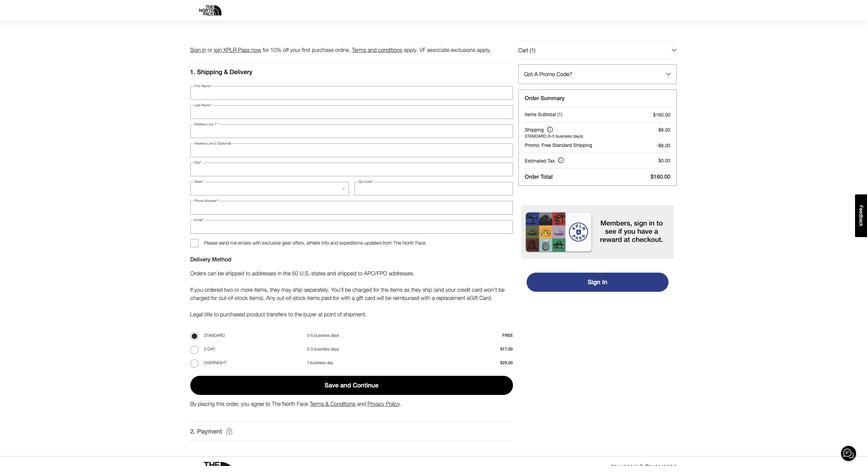 Task type: describe. For each thing, give the bounding box(es) containing it.
for up will
[[374, 287, 380, 293]]

delivery method
[[190, 257, 232, 263]]

First Name text field
[[190, 86, 513, 100]]

items
[[525, 112, 537, 117]]

info
[[322, 240, 329, 246]]

Zip Code text field
[[355, 182, 513, 196]]

off
[[283, 47, 289, 53]]

business left day
[[311, 360, 326, 366]]

standard for standard
[[204, 333, 225, 338]]

code
[[364, 180, 372, 184]]

2 out- from the left
[[277, 295, 287, 301]]

be right won't on the bottom right of page
[[499, 287, 505, 293]]

1 apply. from the left
[[404, 47, 418, 53]]

d
[[859, 214, 865, 216]]

1 horizontal spatial a
[[432, 295, 435, 301]]

2 ship from the left
[[423, 287, 433, 293]]

and left conditions
[[368, 47, 377, 53]]

orders
[[190, 271, 206, 277]]

send
[[219, 240, 229, 246]]

1 vertical spatial in
[[278, 271, 282, 277]]

Address Line 1 text field
[[190, 125, 513, 138]]

gear
[[282, 240, 292, 246]]

point
[[324, 312, 336, 318]]

promo
[[540, 71, 556, 77]]

sign in or join xplr pass now for 10% off your first purchase online. terms and conditions apply. vf associate exclusions apply.
[[190, 47, 492, 53]]

city
[[194, 160, 200, 165]]

updated
[[365, 240, 382, 246]]

2- for day
[[204, 347, 208, 352]]

10%
[[271, 47, 282, 53]]

save and continue
[[325, 382, 379, 389]]

to left addresses
[[246, 271, 251, 277]]

if
[[190, 287, 193, 293]]

0 vertical spatial items
[[390, 287, 403, 293]]

.
[[400, 401, 402, 407]]

estimated tax-tooltip image
[[558, 157, 566, 164]]

for down you'll
[[333, 295, 340, 301]]

and left the privacy
[[357, 401, 366, 407]]

Email email field
[[190, 220, 513, 234]]

1 of- from the left
[[229, 295, 235, 301]]

zip
[[359, 180, 363, 184]]

City text field
[[190, 163, 513, 177]]

and inside button
[[341, 382, 351, 389]]

0 vertical spatial or
[[208, 47, 213, 53]]

c
[[859, 222, 865, 224]]

and right "states" at the bottom left of page
[[327, 271, 336, 277]]

free
[[542, 142, 552, 148]]

for down ordered
[[211, 295, 217, 301]]

1 horizontal spatial with
[[341, 295, 351, 301]]

1 vertical spatial the
[[272, 401, 281, 407]]

transfers
[[267, 312, 287, 318]]

emails
[[238, 240, 251, 246]]

1 stock from the left
[[235, 295, 248, 301]]

zip code
[[359, 180, 372, 184]]

order total
[[525, 174, 553, 180]]

may
[[282, 287, 292, 293]]

name for first name
[[202, 84, 210, 88]]

save and continue button
[[190, 376, 513, 395]]

1 out- from the left
[[219, 295, 229, 301]]

vf
[[420, 47, 426, 53]]

states
[[312, 271, 326, 277]]

sign in button
[[527, 273, 669, 292]]

items subtotal (1)
[[525, 112, 563, 117]]

expeditions
[[340, 240, 363, 246]]

free
[[503, 333, 513, 338]]

by placing this order, you agree to the north face terms & conditions and privacy policy .
[[190, 401, 402, 407]]

method
[[212, 257, 232, 263]]

$160.00 for items subtotal (1)
[[654, 112, 671, 118]]

any
[[267, 295, 275, 301]]

of
[[338, 312, 342, 318]]

0 horizontal spatial shipping
[[197, 68, 222, 76]]

1 horizontal spatial you
[[241, 401, 250, 407]]

the north face image
[[191, 463, 236, 467]]

1 horizontal spatial terms
[[352, 47, 367, 53]]

you inside if you ordered two or more items, they may ship separately. you'll be charged for the items as they ship (and your credit card won't be charged for out-of-stock items). any out-of-stock items paid for with a gift card will be reimbursed with a replacement egift card.
[[195, 287, 203, 293]]

2 of- from the left
[[287, 295, 293, 301]]

in
[[603, 279, 608, 286]]

privacy policy link
[[368, 401, 400, 407]]

b
[[859, 216, 865, 219]]

credit
[[458, 287, 471, 293]]

3-
[[307, 333, 311, 338]]

0 horizontal spatial a
[[352, 295, 355, 301]]

addresses.
[[389, 271, 415, 277]]

sign for sign in
[[588, 279, 601, 286]]

1 e from the top
[[859, 208, 865, 211]]

order for order summary
[[525, 95, 540, 102]]

2 e from the top
[[859, 211, 865, 214]]

estimated
[[525, 158, 547, 164]]

1 horizontal spatial card
[[472, 287, 483, 293]]

from
[[383, 240, 392, 246]]

if you ordered two or more items, they may ship separately. you'll be charged for the items as they ship (and your credit card won't be charged for out-of-stock items). any out-of-stock items paid for with a gift card will be reimbursed with a replacement egift card.
[[190, 287, 505, 301]]

days)
[[574, 134, 584, 139]]

for right now
[[263, 47, 269, 53]]

your inside if you ordered two or more items, they may ship separately. you'll be charged for the items as they ship (and your credit card won't be charged for out-of-stock items). any out-of-stock items paid for with a gift card will be reimbursed with a replacement egift card.
[[446, 287, 456, 293]]

$160.00 for order total
[[651, 174, 671, 180]]

got
[[525, 71, 533, 77]]

50
[[292, 271, 298, 277]]

or inside if you ordered two or more items, they may ship separately. you'll be charged for the items as they ship (and your credit card won't be charged for out-of-stock items). any out-of-stock items paid for with a gift card will be reimbursed with a replacement egift card.
[[235, 287, 239, 293]]

ordered
[[205, 287, 223, 293]]

-
[[657, 143, 659, 149]]

1 vertical spatial &
[[326, 401, 329, 407]]

and right the info
[[331, 240, 338, 246]]

won't
[[484, 287, 498, 293]]

at
[[318, 312, 323, 318]]

days for 2-3 business days
[[331, 347, 339, 352]]

1.
[[190, 68, 196, 76]]

business up standard
[[556, 134, 573, 139]]

2.
[[190, 428, 196, 435]]

promo:
[[525, 142, 541, 148]]

1 business day
[[307, 360, 334, 366]]

line for 2
[[208, 141, 214, 145]]

last name
[[194, 103, 211, 107]]

code?
[[557, 71, 573, 77]]

offers,
[[293, 240, 306, 246]]

total
[[541, 174, 553, 180]]

1 shipped from the left
[[226, 271, 244, 277]]

0 vertical spatial 1
[[215, 122, 217, 126]]

face
[[297, 401, 309, 407]]

1 ship from the left
[[293, 287, 303, 293]]

sign in
[[588, 279, 608, 286]]

first name
[[194, 84, 210, 88]]

save
[[325, 382, 339, 389]]

Please send me emails with  exclusive gear offers, athlete info and expeditions updated from The North Face. checkbox
[[190, 239, 199, 248]]

by
[[190, 401, 197, 407]]

k
[[859, 224, 865, 226]]

0 horizontal spatial with
[[253, 240, 261, 246]]

a
[[535, 71, 538, 77]]

2
[[215, 141, 217, 145]]

first
[[302, 47, 311, 53]]



Task type: locate. For each thing, give the bounding box(es) containing it.
address down last name
[[194, 122, 207, 126]]

$160.00 up -$8.00
[[654, 112, 671, 118]]

1 vertical spatial terms
[[310, 401, 324, 407]]

3
[[311, 347, 313, 352]]

phone number
[[194, 199, 217, 203]]

order for order total
[[525, 174, 540, 180]]

they
[[270, 287, 280, 293], [412, 287, 421, 293]]

replacement
[[437, 295, 466, 301]]

2 line from the top
[[208, 141, 214, 145]]

1 vertical spatial sign
[[588, 279, 601, 286]]

1 vertical spatial 1
[[307, 360, 309, 366]]

your up replacement at the right bottom
[[446, 287, 456, 293]]

1 days from the top
[[331, 333, 339, 338]]

the
[[283, 271, 291, 277], [381, 287, 389, 293], [295, 312, 302, 318]]

1 order from the top
[[525, 95, 540, 102]]

1 vertical spatial the
[[381, 287, 389, 293]]

more
[[241, 287, 253, 293]]

1 vertical spatial delivery
[[190, 257, 211, 263]]

standard
[[525, 134, 547, 139], [204, 333, 225, 338]]

0 vertical spatial you
[[195, 287, 203, 293]]

e up the d
[[859, 208, 865, 211]]

standard up day
[[204, 333, 225, 338]]

Phone Number telephone field
[[190, 201, 513, 215]]

the
[[394, 240, 402, 246], [272, 401, 281, 407]]

0 vertical spatial your
[[290, 47, 301, 53]]

standard (3-5 business days)
[[525, 134, 584, 139]]

3-5 business days
[[307, 333, 339, 338]]

you left agree
[[241, 401, 250, 407]]

first
[[194, 84, 201, 88]]

0 horizontal spatial items
[[307, 295, 320, 301]]

last
[[194, 103, 201, 107]]

Address Line 2 (Optional) text field
[[190, 144, 513, 157]]

2 apply. from the left
[[478, 47, 492, 53]]

0 vertical spatial name
[[202, 84, 210, 88]]

1 horizontal spatial shipping
[[525, 127, 546, 133]]

2 horizontal spatial shipping
[[574, 142, 593, 148]]

1 horizontal spatial or
[[235, 287, 239, 293]]

Last Name text field
[[190, 105, 513, 119]]

address for address line 1
[[194, 122, 207, 126]]

athlete
[[307, 240, 321, 246]]

items,
[[254, 287, 269, 293]]

north left the face
[[282, 401, 296, 407]]

as
[[405, 287, 410, 293]]

1 vertical spatial 5
[[311, 333, 313, 338]]

members, sign in to see if you have a reward at checkout. image
[[522, 205, 675, 259]]

standard up promo: in the top right of the page
[[525, 134, 547, 139]]

name for last name
[[202, 103, 211, 107]]

and right 'save'
[[341, 382, 351, 389]]

0 vertical spatial 5
[[553, 134, 555, 139]]

the right from
[[394, 240, 402, 246]]

0 vertical spatial the
[[283, 271, 291, 277]]

0 horizontal spatial out-
[[219, 295, 229, 301]]

shipping
[[197, 68, 222, 76], [525, 127, 546, 133], [574, 142, 593, 148]]

the up will
[[381, 287, 389, 293]]

days up day
[[331, 347, 339, 352]]

a left gift
[[352, 295, 355, 301]]

with right reimbursed
[[421, 295, 431, 301]]

will
[[377, 295, 384, 301]]

your
[[290, 47, 301, 53], [446, 287, 456, 293]]

or
[[208, 47, 213, 53], [235, 287, 239, 293]]

continue
[[353, 382, 379, 389]]

the left the '50'
[[283, 271, 291, 277]]

1 vertical spatial or
[[235, 287, 239, 293]]

cart (1)
[[519, 47, 536, 53]]

terms and conditions link
[[352, 47, 403, 53]]

1 horizontal spatial (1)
[[558, 112, 563, 117]]

2 horizontal spatial with
[[421, 295, 431, 301]]

this
[[216, 401, 225, 407]]

subtotal
[[538, 112, 556, 117]]

card.
[[480, 295, 493, 301]]

5 down the shipping tooltip image
[[553, 134, 555, 139]]

1 line from the top
[[208, 122, 214, 126]]

0 vertical spatial address
[[194, 122, 207, 126]]

the for shipment.
[[295, 312, 302, 318]]

1 horizontal spatial standard
[[525, 134, 547, 139]]

1 vertical spatial north
[[282, 401, 296, 407]]

be right you'll
[[345, 287, 351, 293]]

1 horizontal spatial out-
[[277, 295, 287, 301]]

addresses
[[252, 271, 276, 277]]

1 horizontal spatial stock
[[293, 295, 306, 301]]

they up any
[[270, 287, 280, 293]]

1 horizontal spatial of-
[[287, 295, 293, 301]]

be right can
[[218, 271, 224, 277]]

(1) right subtotal
[[558, 112, 563, 117]]

phone
[[194, 199, 204, 203]]

1 horizontal spatial ship
[[423, 287, 433, 293]]

tax
[[548, 158, 555, 164]]

0 vertical spatial days
[[331, 333, 339, 338]]

line left 2 on the left top
[[208, 141, 214, 145]]

reimbursed
[[393, 295, 420, 301]]

items down the separately.
[[307, 295, 320, 301]]

& left conditions
[[326, 401, 329, 407]]

u.s.
[[300, 271, 310, 277]]

0 vertical spatial (1)
[[530, 47, 536, 53]]

your right off
[[290, 47, 301, 53]]

shipping tooltip image
[[547, 126, 555, 134]]

sign for sign in or join xplr pass now for 10% off your first purchase online. terms and conditions apply. vf associate exclusions apply.
[[190, 47, 201, 53]]

policy
[[386, 401, 400, 407]]

$160.00
[[654, 112, 671, 118], [651, 174, 671, 180]]

0 horizontal spatial terms
[[310, 401, 324, 407]]

1 horizontal spatial the
[[295, 312, 302, 318]]

$8.00 up $0.00
[[659, 143, 671, 149]]

1 horizontal spatial &
[[326, 401, 329, 407]]

sign inside button
[[588, 279, 601, 286]]

shipping down days) at the top right of page
[[574, 142, 593, 148]]

& down xplr
[[224, 68, 228, 76]]

2 stock from the left
[[293, 295, 306, 301]]

order up the items
[[525, 95, 540, 102]]

or right two
[[235, 287, 239, 293]]

apply. right the exclusions
[[478, 47, 492, 53]]

0 horizontal spatial (1)
[[530, 47, 536, 53]]

5 up 3
[[311, 333, 313, 338]]

1 horizontal spatial 5
[[553, 134, 555, 139]]

order,
[[226, 401, 240, 407]]

card left will
[[365, 295, 376, 301]]

shipped up you'll
[[338, 271, 357, 277]]

pass
[[238, 47, 250, 53]]

0 horizontal spatial sign
[[190, 47, 201, 53]]

1 $8.00 from the top
[[659, 127, 671, 133]]

None text field
[[191, 182, 348, 195]]

be
[[218, 271, 224, 277], [345, 287, 351, 293], [499, 287, 505, 293], [386, 295, 392, 301]]

shipping up first name
[[197, 68, 222, 76]]

2- for 3
[[307, 347, 311, 352]]

card up egift at the bottom
[[472, 287, 483, 293]]

1 horizontal spatial items
[[390, 287, 403, 293]]

1 horizontal spatial 2-
[[307, 347, 311, 352]]

apply. left vf
[[404, 47, 418, 53]]

0 vertical spatial in
[[202, 47, 206, 53]]

0 horizontal spatial stock
[[235, 295, 248, 301]]

stock down the separately.
[[293, 295, 306, 301]]

2 address from the top
[[194, 141, 207, 145]]

0 vertical spatial terms
[[352, 47, 367, 53]]

items left as
[[390, 287, 403, 293]]

address line 2 (optional)
[[194, 141, 231, 145]]

shipped up two
[[226, 271, 244, 277]]

days for 3-5 business days
[[331, 333, 339, 338]]

$0.00
[[659, 158, 671, 164]]

charged down if
[[190, 295, 210, 301]]

0 horizontal spatial shipped
[[226, 271, 244, 277]]

e up b
[[859, 211, 865, 214]]

address left 2 on the left top
[[194, 141, 207, 145]]

or left join
[[208, 47, 213, 53]]

the left 'buyer'
[[295, 312, 302, 318]]

summary
[[541, 95, 565, 102]]

1
[[215, 122, 217, 126], [307, 360, 309, 366]]

be right will
[[386, 295, 392, 301]]

shipment.
[[344, 312, 367, 318]]

1. shipping & delivery
[[190, 68, 253, 76]]

you right if
[[195, 287, 203, 293]]

of-
[[229, 295, 235, 301], [287, 295, 293, 301]]

0 horizontal spatial your
[[290, 47, 301, 53]]

0 vertical spatial card
[[472, 287, 483, 293]]

$17.50
[[501, 347, 513, 352]]

1 horizontal spatial 1
[[307, 360, 309, 366]]

the inside if you ordered two or more items, they may ship separately. you'll be charged for the items as they ship (and your credit card won't be charged for out-of-stock items). any out-of-stock items paid for with a gift card will be reimbursed with a replacement egift card.
[[381, 287, 389, 293]]

delivery up orders
[[190, 257, 211, 263]]

out- down may
[[277, 295, 287, 301]]

face.
[[416, 240, 427, 246]]

line up address line 2 (optional) on the left of page
[[208, 122, 214, 126]]

1 address from the top
[[194, 122, 207, 126]]

privacy
[[368, 401, 385, 407]]

terms right the face
[[310, 401, 324, 407]]

of- down may
[[287, 295, 293, 301]]

2 vertical spatial shipping
[[574, 142, 593, 148]]

1 vertical spatial $8.00
[[659, 143, 671, 149]]

egift
[[467, 295, 478, 301]]

payment
[[197, 428, 222, 435]]

ship left "(and"
[[423, 287, 433, 293]]

line for 1
[[208, 122, 214, 126]]

1 horizontal spatial north
[[403, 240, 414, 246]]

legal title to purchased product transfers to the buyer at point of shipment.
[[190, 312, 367, 318]]

1 vertical spatial line
[[208, 141, 214, 145]]

2 shipped from the left
[[338, 271, 357, 277]]

(optional)
[[217, 141, 231, 145]]

1 up 2 on the left top
[[215, 122, 217, 126]]

0 horizontal spatial the
[[283, 271, 291, 277]]

day
[[208, 347, 215, 352]]

the right agree
[[272, 401, 281, 407]]

overnight
[[204, 361, 227, 366]]

2 order from the top
[[525, 174, 540, 180]]

exclusions
[[451, 47, 476, 53]]

1 horizontal spatial the
[[394, 240, 402, 246]]

out-
[[219, 295, 229, 301], [277, 295, 287, 301]]

0 horizontal spatial 2-
[[204, 347, 208, 352]]

(1) inside 'dropdown button'
[[530, 47, 536, 53]]

exclusive
[[262, 240, 281, 246]]

they right as
[[412, 287, 421, 293]]

out- down two
[[219, 295, 229, 301]]

0 vertical spatial &
[[224, 68, 228, 76]]

standard for standard (3-5 business days)
[[525, 134, 547, 139]]

2 $8.00 from the top
[[659, 143, 671, 149]]

0 horizontal spatial or
[[208, 47, 213, 53]]

(and
[[434, 287, 444, 293]]

paid
[[322, 295, 332, 301]]

name right first
[[202, 84, 210, 88]]

two
[[224, 287, 233, 293]]

items
[[390, 287, 403, 293], [307, 295, 320, 301]]

f e e d b a c k button
[[856, 195, 868, 237]]

a up k at the top of the page
[[859, 219, 865, 222]]

of- down two
[[229, 295, 235, 301]]

0 vertical spatial shipping
[[197, 68, 222, 76]]

to right transfers
[[289, 312, 293, 318]]

with right emails at the left
[[253, 240, 261, 246]]

0 horizontal spatial 1
[[215, 122, 217, 126]]

terms right online.
[[352, 47, 367, 53]]

0 horizontal spatial in
[[202, 47, 206, 53]]

0 vertical spatial standard
[[525, 134, 547, 139]]

0 vertical spatial delivery
[[230, 68, 253, 76]]

0 horizontal spatial ship
[[293, 287, 303, 293]]

$160.00 down $0.00
[[651, 174, 671, 180]]

1 vertical spatial items
[[307, 295, 320, 301]]

0 horizontal spatial the
[[272, 401, 281, 407]]

a inside "button"
[[859, 219, 865, 222]]

business right 3-
[[314, 333, 330, 338]]

email
[[194, 218, 202, 222]]

promo: free standard shipping
[[525, 142, 593, 148]]

1 horizontal spatial sign
[[588, 279, 601, 286]]

a down "(and"
[[432, 295, 435, 301]]

name right last
[[202, 103, 211, 107]]

1 vertical spatial days
[[331, 347, 339, 352]]

2 name from the top
[[202, 103, 211, 107]]

days
[[331, 333, 339, 338], [331, 347, 339, 352]]

0 horizontal spatial &
[[224, 68, 228, 76]]

0 vertical spatial line
[[208, 122, 214, 126]]

1 they from the left
[[270, 287, 280, 293]]

2 horizontal spatial a
[[859, 219, 865, 222]]

1 horizontal spatial apply.
[[478, 47, 492, 53]]

stock down more
[[235, 295, 248, 301]]

2 horizontal spatial the
[[381, 287, 389, 293]]

0 horizontal spatial card
[[365, 295, 376, 301]]

the for shipped
[[283, 271, 291, 277]]

1 horizontal spatial charged
[[353, 287, 372, 293]]

name
[[202, 84, 210, 88], [202, 103, 211, 107]]

0 vertical spatial sign
[[190, 47, 201, 53]]

charged up gift
[[353, 287, 372, 293]]

1 horizontal spatial your
[[446, 287, 456, 293]]

with down you'll
[[341, 295, 351, 301]]

2- up overnight
[[204, 347, 208, 352]]

0 horizontal spatial apply.
[[404, 47, 418, 53]]

0 vertical spatial the
[[394, 240, 402, 246]]

0 horizontal spatial 5
[[311, 333, 313, 338]]

to
[[246, 271, 251, 277], [358, 271, 363, 277], [214, 312, 219, 318], [289, 312, 293, 318], [266, 401, 271, 407]]

0 horizontal spatial of-
[[229, 295, 235, 301]]

0 horizontal spatial north
[[282, 401, 296, 407]]

1 vertical spatial card
[[365, 295, 376, 301]]

2- down 3-
[[307, 347, 311, 352]]

0 horizontal spatial you
[[195, 287, 203, 293]]

delivery down pass
[[230, 68, 253, 76]]

1 horizontal spatial delivery
[[230, 68, 253, 76]]

shipping left the shipping tooltip image
[[525, 127, 546, 133]]

terms & conditions link
[[310, 401, 356, 407]]

north left face.
[[403, 240, 414, 246]]

product
[[247, 312, 265, 318]]

north
[[403, 240, 414, 246], [282, 401, 296, 407]]

order left total
[[525, 174, 540, 180]]

to right agree
[[266, 401, 271, 407]]

sign left in
[[588, 279, 601, 286]]

ship right may
[[293, 287, 303, 293]]

0 vertical spatial charged
[[353, 287, 372, 293]]

business right 3
[[314, 347, 330, 352]]

to right title
[[214, 312, 219, 318]]

1 vertical spatial shipping
[[525, 127, 546, 133]]

1 name from the top
[[202, 84, 210, 88]]

delivery
[[230, 68, 253, 76], [190, 257, 211, 263]]

$8.00 up -$8.00
[[659, 127, 671, 133]]

sign in link
[[190, 47, 206, 53]]

1 horizontal spatial shipped
[[338, 271, 357, 277]]

sign up 1.
[[190, 47, 201, 53]]

day
[[327, 360, 334, 366]]

ship
[[293, 287, 303, 293], [423, 287, 433, 293]]

0 vertical spatial north
[[403, 240, 414, 246]]

1 down 2-3 business days
[[307, 360, 309, 366]]

0 horizontal spatial standard
[[204, 333, 225, 338]]

1 vertical spatial your
[[446, 287, 456, 293]]

address for address line 2 (optional)
[[194, 141, 207, 145]]

2 vertical spatial the
[[295, 312, 302, 318]]

(3-
[[548, 134, 553, 139]]

can
[[208, 271, 217, 277]]

0 horizontal spatial delivery
[[190, 257, 211, 263]]

1 vertical spatial address
[[194, 141, 207, 145]]

2 days from the top
[[331, 347, 339, 352]]

0 horizontal spatial charged
[[190, 295, 210, 301]]

title
[[205, 312, 213, 318]]

address line 1
[[194, 122, 217, 126]]

agree
[[251, 401, 264, 407]]

(1) right the cart
[[530, 47, 536, 53]]

2 they from the left
[[412, 287, 421, 293]]

to left apo/fpo
[[358, 271, 363, 277]]

in left join
[[202, 47, 206, 53]]

in left the '50'
[[278, 271, 282, 277]]

days up 2-3 business days
[[331, 333, 339, 338]]



Task type: vqa. For each thing, say whether or not it's contained in the screenshot.
the bottom Delivery
yes



